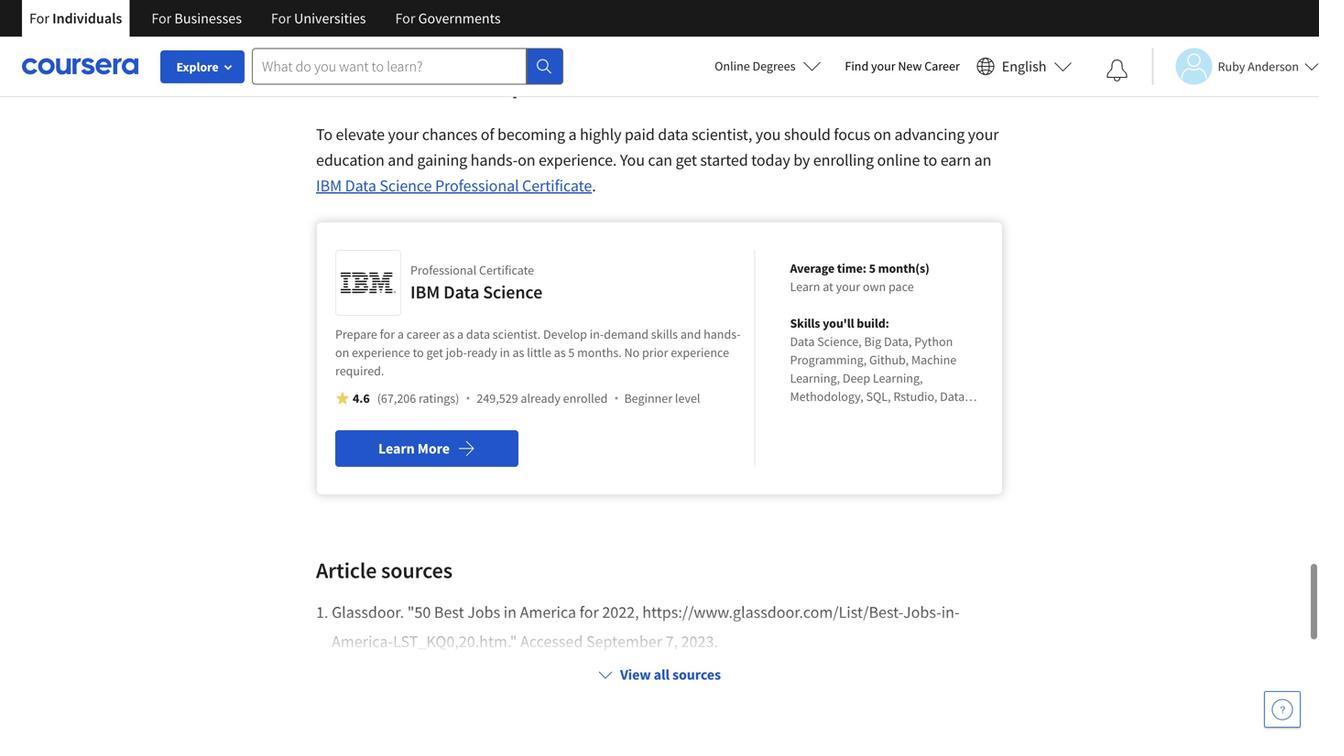 Task type: locate. For each thing, give the bounding box(es) containing it.
degrees
[[753, 58, 796, 74]]

for left universities
[[271, 9, 291, 27]]

1 horizontal spatial .
[[592, 175, 596, 196]]

to down career
[[413, 344, 424, 361]]

2 vertical spatial data
[[466, 326, 490, 343]]

a up job-
[[457, 326, 464, 343]]

view all sources
[[620, 666, 721, 684]]

on
[[874, 124, 891, 145], [518, 150, 535, 170], [335, 344, 349, 361]]

as down develop
[[554, 344, 566, 361]]

for
[[380, 326, 395, 343], [580, 602, 599, 623]]

the
[[376, 66, 415, 100]]

1 vertical spatial hands-
[[704, 326, 741, 343]]

data down professional
[[443, 281, 479, 304]]

hands- right skills
[[704, 326, 741, 343]]

lst_kq0,20.htm."
[[393, 632, 517, 652]]

for left 2022 at the bottom left
[[580, 602, 599, 623]]

0 vertical spatial data
[[560, 66, 612, 100]]

in down "scientist." on the left of page
[[500, 344, 510, 361]]

accessed
[[520, 632, 583, 652]]

"
[[407, 602, 414, 623]]

list item containing 1
[[316, 598, 1003, 657]]

0 horizontal spatial data
[[466, 326, 490, 343]]

as
[[443, 326, 455, 343], [512, 344, 524, 361], [554, 344, 566, 361]]

for
[[29, 9, 49, 27], [151, 9, 172, 27], [271, 9, 291, 27], [395, 9, 415, 27]]

249,529 already enrolled
[[477, 390, 608, 407]]

for up what do you want to learn? text box
[[395, 9, 415, 27]]

0 horizontal spatial science
[[380, 175, 432, 196]]

data down the education
[[345, 175, 376, 196]]

learn down average
[[790, 278, 820, 295]]

0 vertical spatial .
[[592, 175, 596, 196]]

sources up "50"
[[381, 557, 452, 584]]

0 horizontal spatial to
[[413, 344, 424, 361]]

on for experience
[[335, 344, 349, 361]]

1 horizontal spatial for
[[580, 602, 599, 623]]

None search field
[[252, 48, 563, 85]]

get inside prepare for a career as a data scientist. develop in-demand skills and hands- on experience to get job-ready in as little as 5 months. no prior experience required.
[[426, 344, 443, 361]]

and inside to elevate your chances of becoming a highly paid data scientist, you should focus on advancing your education and gaining hands-on experience. you can get started today by enrolling online to earn an ibm data science professional certificate .
[[388, 150, 414, 170]]

online
[[877, 150, 920, 170]]

america-
[[332, 632, 393, 652]]

1 horizontal spatial sources
[[672, 666, 721, 684]]

for for governments
[[395, 9, 415, 27]]

science down the gaining
[[380, 175, 432, 196]]

as up job-
[[443, 326, 455, 343]]

your inside the 'average time: 5 month(s) learn at your own pace'
[[836, 278, 860, 295]]

1 horizontal spatial hands-
[[704, 326, 741, 343]]

0 vertical spatial and
[[388, 150, 414, 170]]

data up "ready"
[[466, 326, 490, 343]]

in right step
[[532, 66, 554, 100]]

0 horizontal spatial for
[[380, 326, 395, 343]]

experience up the required.
[[352, 344, 410, 361]]

0 horizontal spatial data
[[345, 175, 376, 196]]

0 horizontal spatial 5
[[568, 344, 575, 361]]

1 horizontal spatial data
[[443, 281, 479, 304]]

for inside prepare for a career as a data scientist. develop in-demand skills and hands- on experience to get job-ready in as little as 5 months. no prior experience required.
[[380, 326, 395, 343]]

on inside prepare for a career as a data scientist. develop in-demand skills and hands- on experience to get job-ready in as little as 5 months. no prior experience required.
[[335, 344, 349, 361]]

your down time:
[[836, 278, 860, 295]]

0 vertical spatial on
[[874, 124, 891, 145]]

1 vertical spatial on
[[518, 150, 535, 170]]

0 horizontal spatial get
[[426, 344, 443, 361]]

1 vertical spatial for
[[580, 602, 599, 623]]

more
[[418, 440, 450, 458]]

0 vertical spatial 5
[[869, 260, 876, 277]]

3 for from the left
[[271, 9, 291, 27]]

ibm down the education
[[316, 175, 342, 196]]

2 horizontal spatial on
[[874, 124, 891, 145]]

1 vertical spatial learn
[[378, 440, 415, 458]]

1 vertical spatial and
[[680, 326, 701, 343]]

article
[[316, 557, 377, 584]]

develop
[[543, 326, 587, 343]]

1 horizontal spatial experience
[[671, 344, 729, 361]]

all
[[654, 666, 670, 684]]

learn left more
[[378, 440, 415, 458]]

explore
[[176, 59, 218, 75]]

2 horizontal spatial a
[[568, 124, 577, 145]]

and right skills
[[680, 326, 701, 343]]

0 horizontal spatial hands-
[[471, 150, 518, 170]]

1 vertical spatial in-
[[941, 602, 960, 623]]

for left 'businesses'
[[151, 9, 172, 27]]

0 horizontal spatial a
[[397, 326, 404, 343]]

data
[[345, 175, 376, 196], [443, 281, 479, 304]]

learn inside the 'average time: 5 month(s) learn at your own pace'
[[790, 278, 820, 295]]

get left job-
[[426, 344, 443, 361]]

focus
[[834, 124, 870, 145]]

0 horizontal spatial and
[[388, 150, 414, 170]]

level
[[675, 390, 700, 407]]

and left the gaining
[[388, 150, 414, 170]]

0 vertical spatial science
[[380, 175, 432, 196]]

1 vertical spatial get
[[426, 344, 443, 361]]

job-
[[446, 344, 467, 361]]

0 vertical spatial ibm
[[316, 175, 342, 196]]

show notifications image
[[1106, 60, 1128, 82]]

a left career
[[397, 326, 404, 343]]

coursera image
[[22, 52, 138, 81]]

0 vertical spatial in-
[[590, 326, 604, 343]]

1 horizontal spatial learn
[[790, 278, 820, 295]]

0 vertical spatial for
[[380, 326, 395, 343]]

ratings)
[[419, 390, 459, 407]]

a up experience.
[[568, 124, 577, 145]]

get right can
[[676, 150, 697, 170]]

in- inside prepare for a career as a data scientist. develop in-demand skills and hands- on experience to get job-ready in as little as 5 months. no prior experience required.
[[590, 326, 604, 343]]

2023.
[[681, 632, 718, 652]]

list item
[[316, 598, 1003, 657]]

1 vertical spatial data
[[658, 124, 688, 145]]

experience
[[352, 344, 410, 361], [671, 344, 729, 361]]

certificate
[[479, 262, 534, 278]]

. down experience.
[[592, 175, 596, 196]]

for for individuals
[[29, 9, 49, 27]]

1 experience from the left
[[352, 344, 410, 361]]

paid
[[625, 124, 655, 145]]

.
[[592, 175, 596, 196], [324, 602, 328, 623]]

ibm down professional
[[410, 281, 440, 304]]

hands- down the of on the left top
[[471, 150, 518, 170]]

jobs
[[467, 602, 500, 623]]

1 horizontal spatial ibm
[[410, 281, 440, 304]]

to
[[923, 150, 937, 170], [413, 344, 424, 361]]

. left 'glassdoor.'
[[324, 602, 328, 623]]

scientist,
[[692, 124, 752, 145]]

on down becoming
[[518, 150, 535, 170]]

4 for from the left
[[395, 9, 415, 27]]

experience down skills
[[671, 344, 729, 361]]

average
[[790, 260, 835, 277]]

1 vertical spatial data
[[443, 281, 479, 304]]

1 horizontal spatial in-
[[941, 602, 960, 623]]

0 horizontal spatial learn
[[378, 440, 415, 458]]

1 vertical spatial 5
[[568, 344, 575, 361]]

0 vertical spatial learn
[[790, 278, 820, 295]]

249,529
[[477, 390, 518, 407]]

on down prepare
[[335, 344, 349, 361]]

1 horizontal spatial 5
[[869, 260, 876, 277]]

2 vertical spatial in
[[504, 602, 517, 623]]

0 horizontal spatial .
[[324, 602, 328, 623]]

0 vertical spatial data
[[345, 175, 376, 196]]

(67,206
[[377, 390, 416, 407]]

. inside to elevate your chances of becoming a highly paid data scientist, you should focus on advancing your education and gaining hands-on experience. you can get started today by enrolling online to earn an ibm data science professional certificate .
[[592, 175, 596, 196]]

education
[[316, 150, 385, 170]]

to
[[316, 124, 333, 145]]

time:
[[837, 260, 866, 277]]

glassdoor. " 50 best jobs in america for 2022
[[332, 602, 635, 623]]

0 horizontal spatial as
[[443, 326, 455, 343]]

build:
[[857, 315, 889, 332]]

data inside prepare for a career as a data scientist. develop in-demand skills and hands- on experience to get job-ready in as little as 5 months. no prior experience required.
[[466, 326, 490, 343]]

1 horizontal spatial to
[[923, 150, 937, 170]]

0 vertical spatial hands-
[[471, 150, 518, 170]]

data up highly
[[560, 66, 612, 100]]

beginner level
[[624, 390, 700, 407]]

already
[[521, 390, 561, 407]]

0 horizontal spatial in-
[[590, 326, 604, 343]]

0 horizontal spatial sources
[[381, 557, 452, 584]]

beginner
[[624, 390, 672, 407]]

1 horizontal spatial get
[[676, 150, 697, 170]]

on up online
[[874, 124, 891, 145]]

as down "scientist." on the left of page
[[512, 344, 524, 361]]

you'll
[[823, 315, 854, 332]]

science down the certificate
[[483, 281, 542, 304]]

and
[[388, 150, 414, 170], [680, 326, 701, 343]]

0 horizontal spatial ibm
[[316, 175, 342, 196]]

0 horizontal spatial experience
[[352, 344, 410, 361]]

1 vertical spatial in
[[500, 344, 510, 361]]

0 vertical spatial to
[[923, 150, 937, 170]]

required.
[[335, 363, 384, 379]]

0 horizontal spatial on
[[335, 344, 349, 361]]

in right 'jobs'
[[504, 602, 517, 623]]

ibm
[[316, 175, 342, 196], [410, 281, 440, 304]]

for inside list item
[[580, 602, 599, 623]]

ibm inside to elevate your chances of becoming a highly paid data scientist, you should focus on advancing your education and gaining hands-on experience. you can get started today by enrolling online to earn an ibm data science professional certificate .
[[316, 175, 342, 196]]

1 vertical spatial to
[[413, 344, 424, 361]]

learn more button
[[335, 431, 518, 467]]

1 horizontal spatial data
[[560, 66, 612, 100]]

learn
[[790, 278, 820, 295], [378, 440, 415, 458]]

highly
[[580, 124, 621, 145]]

1 vertical spatial sources
[[672, 666, 721, 684]]

in
[[532, 66, 554, 100], [500, 344, 510, 361], [504, 602, 517, 623]]

2 horizontal spatial data
[[658, 124, 688, 145]]

1 horizontal spatial science
[[483, 281, 542, 304]]

1 vertical spatial ibm
[[410, 281, 440, 304]]

2 for from the left
[[151, 9, 172, 27]]

1 vertical spatial science
[[483, 281, 542, 304]]

1 vertical spatial .
[[324, 602, 328, 623]]

What do you want to learn? text field
[[252, 48, 527, 85]]

data inside to elevate your chances of becoming a highly paid data scientist, you should focus on advancing your education and gaining hands-on experience. you can get started today by enrolling online to earn an ibm data science professional certificate .
[[658, 124, 688, 145]]

and inside prepare for a career as a data scientist. develop in-demand skills and hands- on experience to get job-ready in as little as 5 months. no prior experience required.
[[680, 326, 701, 343]]

prior
[[642, 344, 668, 361]]

to left earn
[[923, 150, 937, 170]]

online degrees button
[[700, 46, 836, 86]]

to inside prepare for a career as a data scientist. develop in-demand skills and hands- on experience to get job-ready in as little as 5 months. no prior experience required.
[[413, 344, 424, 361]]

of
[[481, 124, 494, 145]]

5 down develop
[[568, 344, 575, 361]]

2 vertical spatial on
[[335, 344, 349, 361]]

skills you'll build:
[[790, 315, 889, 332]]

1 for from the left
[[29, 9, 49, 27]]

0 vertical spatial get
[[676, 150, 697, 170]]

data up can
[[658, 124, 688, 145]]

a inside to elevate your chances of becoming a highly paid data scientist, you should focus on advancing your education and gaining hands-on experience. you can get started today by enrolling online to earn an ibm data science professional certificate .
[[568, 124, 577, 145]]

, https://www.glassdoor.com/list/best-jobs-in- america-lst_kq0,20.htm." accessed september 7, 2023.
[[332, 602, 960, 652]]

in-
[[590, 326, 604, 343], [941, 602, 960, 623]]

sources down 2023.
[[672, 666, 721, 684]]

view all sources button
[[591, 657, 728, 693]]

for left the individuals
[[29, 9, 49, 27]]

get
[[676, 150, 697, 170], [426, 344, 443, 361]]

1 horizontal spatial and
[[680, 326, 701, 343]]

for right prepare
[[380, 326, 395, 343]]

5 up own
[[869, 260, 876, 277]]

sources
[[381, 557, 452, 584], [672, 666, 721, 684]]

career
[[406, 326, 440, 343]]

1
[[316, 602, 324, 623]]



Task type: describe. For each thing, give the bounding box(es) containing it.
find your new career link
[[836, 55, 969, 78]]

2 horizontal spatial as
[[554, 344, 566, 361]]

at
[[823, 278, 833, 295]]

months.
[[577, 344, 622, 361]]

for businesses
[[151, 9, 242, 27]]

today
[[751, 150, 790, 170]]

,
[[635, 602, 639, 623]]

professional
[[410, 262, 476, 278]]

glassdoor.
[[332, 602, 404, 623]]

hands- inside prepare for a career as a data scientist. develop in-demand skills and hands- on experience to get job-ready in as little as 5 months. no prior experience required.
[[704, 326, 741, 343]]

in inside list item
[[504, 602, 517, 623]]

explore button
[[160, 50, 245, 83]]

ibm inside professional certificate ibm data science
[[410, 281, 440, 304]]

for individuals
[[29, 9, 122, 27]]

little
[[527, 344, 551, 361]]

data inside to elevate your chances of becoming a highly paid data scientist, you should focus on advancing your education and gaining hands-on experience. you can get started today by enrolling online to earn an ibm data science professional certificate .
[[345, 175, 376, 196]]

best
[[434, 602, 464, 623]]

online
[[715, 58, 750, 74]]

your right elevate
[[388, 124, 419, 145]]

5 inside the 'average time: 5 month(s) learn at your own pace'
[[869, 260, 876, 277]]

universities
[[294, 9, 366, 27]]

to inside to elevate your chances of becoming a highly paid data scientist, you should focus on advancing your education and gaining hands-on experience. you can get started today by enrolling online to earn an ibm data science professional certificate .
[[923, 150, 937, 170]]

businesses
[[174, 9, 242, 27]]

find your new career
[[845, 58, 960, 74]]

5 inside prepare for a career as a data scientist. develop in-demand skills and hands- on experience to get job-ready in as little as 5 months. no prior experience required.
[[568, 344, 575, 361]]

career
[[925, 58, 960, 74]]

2 experience from the left
[[671, 344, 729, 361]]

4.6
[[353, 390, 370, 407]]

you
[[756, 124, 781, 145]]

average time: 5 month(s) learn at your own pace
[[790, 260, 930, 295]]

learn inside "button"
[[378, 440, 415, 458]]

ruby anderson button
[[1152, 48, 1319, 85]]

for for businesses
[[151, 9, 172, 27]]

science inside to elevate your chances of becoming a highly paid data scientist, you should focus on advancing your education and gaining hands-on experience. you can get started today by enrolling online to earn an ibm data science professional certificate .
[[380, 175, 432, 196]]

learn more
[[378, 440, 450, 458]]

new
[[898, 58, 922, 74]]

governments
[[418, 9, 501, 27]]

gaining
[[417, 150, 467, 170]]

no
[[624, 344, 640, 361]]

1 horizontal spatial on
[[518, 150, 535, 170]]

1 .
[[316, 602, 332, 623]]

view
[[620, 666, 651, 684]]

1 horizontal spatial a
[[457, 326, 464, 343]]

own
[[863, 278, 886, 295]]

for governments
[[395, 9, 501, 27]]

ibm image
[[341, 256, 396, 311]]

0 vertical spatial in
[[532, 66, 554, 100]]

america
[[520, 602, 576, 623]]

in- inside , https://www.glassdoor.com/list/best-jobs-in- america-lst_kq0,20.htm." accessed september 7, 2023.
[[941, 602, 960, 623]]

enrolled
[[563, 390, 608, 407]]

help center image
[[1271, 699, 1293, 721]]

experience.
[[539, 150, 617, 170]]

step
[[477, 66, 527, 100]]

demand
[[604, 326, 649, 343]]

professional
[[435, 175, 519, 196]]

started
[[700, 150, 748, 170]]

article sources
[[316, 557, 452, 584]]

find
[[845, 58, 869, 74]]

1 horizontal spatial as
[[512, 344, 524, 361]]

ruby
[[1218, 58, 1245, 75]]

earn
[[940, 150, 971, 170]]

skills
[[651, 326, 678, 343]]

ready
[[467, 344, 497, 361]]

. inside list item
[[324, 602, 328, 623]]

science
[[618, 66, 704, 100]]

an
[[974, 150, 991, 170]]

2022
[[602, 602, 635, 623]]

can
[[648, 150, 672, 170]]

month(s)
[[878, 260, 930, 277]]

prepare
[[335, 326, 377, 343]]

4.6 (67,206 ratings)
[[353, 390, 459, 407]]

sources inside dropdown button
[[672, 666, 721, 684]]

on for advancing
[[874, 124, 891, 145]]

for for universities
[[271, 9, 291, 27]]

next
[[420, 66, 471, 100]]

for universities
[[271, 9, 366, 27]]

in inside prepare for a career as a data scientist. develop in-demand skills and hands- on experience to get job-ready in as little as 5 months. no prior experience required.
[[500, 344, 510, 361]]

pace
[[889, 278, 914, 295]]

science inside professional certificate ibm data science
[[483, 281, 542, 304]]

your up an
[[968, 124, 999, 145]]

should
[[784, 124, 831, 145]]

online degrees
[[715, 58, 796, 74]]

to elevate your chances of becoming a highly paid data scientist, you should focus on advancing your education and gaining hands-on experience. you can get started today by enrolling online to earn an ibm data science professional certificate .
[[316, 124, 999, 196]]

take
[[316, 66, 371, 100]]

elevate
[[336, 124, 385, 145]]

certificate
[[522, 175, 592, 196]]

banner navigation
[[15, 0, 515, 37]]

prepare for a career as a data scientist. develop in-demand skills and hands- on experience to get job-ready in as little as 5 months. no prior experience required.
[[335, 326, 741, 379]]

https://www.glassdoor.com/list/best-
[[642, 602, 903, 623]]

hands- inside to elevate your chances of becoming a highly paid data scientist, you should focus on advancing your education and gaining hands-on experience. you can get started today by enrolling online to earn an ibm data science professional certificate .
[[471, 150, 518, 170]]

your right find
[[871, 58, 895, 74]]

0 vertical spatial sources
[[381, 557, 452, 584]]

take the next step in data science
[[316, 66, 704, 100]]

data inside professional certificate ibm data science
[[443, 281, 479, 304]]

anderson
[[1248, 58, 1299, 75]]

chances
[[422, 124, 477, 145]]

ruby anderson
[[1218, 58, 1299, 75]]

english
[[1002, 57, 1047, 76]]

becoming
[[497, 124, 565, 145]]

skills
[[790, 315, 820, 332]]

advancing
[[895, 124, 965, 145]]

scientist.
[[493, 326, 541, 343]]

enrolling
[[813, 150, 874, 170]]

get inside to elevate your chances of becoming a highly paid data scientist, you should focus on advancing your education and gaining hands-on experience. you can get started today by enrolling online to earn an ibm data science professional certificate .
[[676, 150, 697, 170]]

professional certificate ibm data science
[[410, 262, 542, 304]]

individuals
[[52, 9, 122, 27]]



Task type: vqa. For each thing, say whether or not it's contained in the screenshot.
the classroom
no



